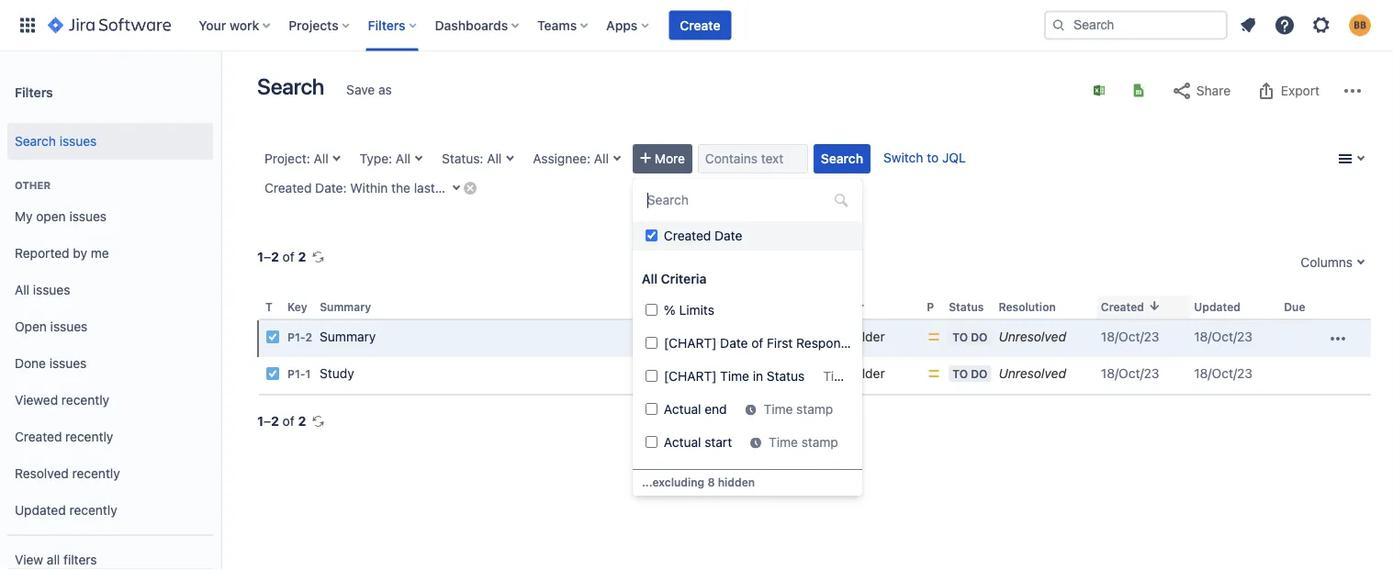 Task type: vqa. For each thing, say whether or not it's contained in the screenshot.
filter
no



Task type: locate. For each thing, give the bounding box(es) containing it.
filters up as
[[368, 17, 406, 33]]

1 vertical spatial actual
[[664, 435, 701, 450]]

of up key
[[283, 249, 295, 265]]

1 vertical spatial unresolved
[[999, 366, 1067, 381]]

0 vertical spatial bob
[[817, 329, 840, 345]]

status right p on the right of page
[[949, 300, 984, 313]]

2 medium image from the top
[[927, 367, 942, 381]]

1 vertical spatial unassigned
[[706, 366, 776, 381]]

do for summary
[[971, 331, 988, 344]]

4
[[439, 181, 447, 196]]

p1-2 summary
[[288, 329, 376, 345]]

2 to from the top
[[953, 368, 968, 380]]

jira software image
[[48, 14, 171, 36], [48, 14, 171, 36]]

0 vertical spatial actual
[[664, 402, 701, 417]]

2 task image from the top
[[265, 367, 280, 381]]

all right type:
[[396, 151, 411, 166]]

all right assignee:
[[594, 151, 609, 166]]

stamp for actual end
[[797, 402, 833, 417]]

export button
[[1247, 76, 1329, 106]]

issues inside open issues link
[[50, 319, 88, 334]]

do for study
[[971, 368, 988, 380]]

all
[[47, 553, 60, 568]]

search field down search issues using keywords text box
[[642, 187, 853, 213]]

to do for study
[[953, 368, 988, 380]]

all for assignee: all
[[594, 151, 609, 166]]

Search field
[[1044, 11, 1228, 40], [642, 187, 853, 213]]

bob builder link down response at the right bottom
[[817, 366, 885, 381]]

study link
[[320, 366, 354, 381]]

[chart] down % limits
[[664, 336, 717, 351]]

date inside all criteria element
[[720, 336, 748, 351]]

2 [chart] from the top
[[664, 369, 717, 384]]

unresolved for study
[[999, 366, 1067, 381]]

actual up change
[[664, 435, 701, 450]]

0 vertical spatial date
[[715, 228, 743, 243]]

1 to from the top
[[953, 331, 968, 344]]

2 to do from the top
[[953, 368, 988, 380]]

1 horizontal spatial filters
[[368, 17, 406, 33]]

1 vertical spatial 1
[[306, 368, 311, 381]]

2 bob from the top
[[817, 366, 840, 381]]

2 builder from the top
[[844, 366, 885, 381]]

builder down response at the right bottom
[[844, 366, 885, 381]]

1 unassigned from the top
[[706, 329, 776, 345]]

1 in from the left
[[753, 369, 763, 384]]

recently down viewed recently link at the bottom left
[[65, 430, 113, 445]]

0 vertical spatial task image
[[265, 330, 280, 345]]

unassigned for study
[[706, 366, 776, 381]]

actual left end
[[664, 402, 701, 417]]

within
[[350, 181, 388, 196]]

open issues link
[[7, 309, 213, 345]]

search field up open in google sheets "image"
[[1044, 11, 1228, 40]]

your work
[[199, 17, 259, 33]]

bob for study
[[817, 366, 840, 381]]

bob builder link down reporter
[[817, 329, 885, 345]]

export
[[1281, 83, 1320, 98]]

1 vertical spatial updated
[[15, 503, 66, 518]]

bob builder link for study
[[817, 366, 885, 381]]

updated
[[1194, 300, 1241, 313], [15, 503, 66, 518]]

created inside other group
[[15, 430, 62, 445]]

%
[[664, 303, 676, 318]]

1 – 2 of 2 up t
[[257, 249, 306, 265]]

0 horizontal spatial updated
[[15, 503, 66, 518]]

1 actual from the top
[[664, 402, 701, 417]]

time up time stamp image
[[720, 369, 750, 384]]

summary link
[[320, 329, 376, 345]]

0 vertical spatial –
[[264, 249, 271, 265]]

bob
[[817, 329, 840, 345], [817, 366, 840, 381]]

0 vertical spatial do
[[971, 331, 988, 344]]

created down project:
[[265, 181, 312, 196]]

builder
[[844, 329, 885, 345], [844, 366, 885, 381]]

p1-
[[288, 331, 306, 344], [288, 368, 306, 381]]

appswitcher icon image
[[17, 14, 39, 36]]

criteria
[[661, 271, 707, 287]]

1 vertical spatial builder
[[844, 366, 885, 381]]

open in google sheets image
[[1132, 83, 1146, 98]]

2 bob builder from the top
[[817, 366, 885, 381]]

of down the p1-1 link
[[283, 414, 295, 429]]

1 vertical spatial bob
[[817, 366, 840, 381]]

1 horizontal spatial in
[[856, 369, 866, 384]]

other
[[15, 180, 51, 192]]

% limits
[[664, 303, 715, 318]]

1 bob builder link from the top
[[817, 329, 885, 345]]

in down [chart] date of first response
[[753, 369, 763, 384]]

1 vertical spatial date
[[720, 336, 748, 351]]

1 vertical spatial stamp
[[802, 435, 838, 450]]

0 vertical spatial 1
[[257, 249, 264, 265]]

task image
[[265, 330, 280, 345], [265, 367, 280, 381]]

1 vertical spatial search
[[15, 134, 56, 149]]

0 vertical spatial 1 – 2 of 2
[[257, 249, 306, 265]]

None checkbox
[[646, 230, 658, 242], [646, 337, 658, 349], [646, 370, 658, 382], [646, 230, 658, 242], [646, 337, 658, 349], [646, 370, 658, 382]]

1 horizontal spatial search field
[[1044, 11, 1228, 40]]

builder for study
[[844, 366, 885, 381]]

all up open
[[15, 283, 29, 298]]

2 horizontal spatial search
[[821, 151, 864, 166]]

p
[[927, 300, 934, 313]]

0 vertical spatial summary
[[320, 300, 371, 313]]

status down first
[[767, 369, 805, 384]]

in left status
[[856, 369, 866, 384]]

time stamp right time stamp image
[[764, 402, 833, 417]]

unresolved for summary
[[999, 329, 1067, 345]]

2 unresolved from the top
[[999, 366, 1067, 381]]

1 vertical spatial summary
[[320, 329, 376, 345]]

search button
[[814, 144, 871, 174]]

0 vertical spatial updated
[[1194, 300, 1241, 313]]

resolved recently
[[15, 466, 120, 481]]

small image
[[1147, 299, 1162, 313]]

1 p1- from the top
[[288, 331, 306, 344]]

builder down reporter
[[844, 329, 885, 345]]

jql
[[942, 150, 966, 165]]

project: all
[[265, 151, 329, 166]]

0 vertical spatial filters
[[368, 17, 406, 33]]

0 vertical spatial bob builder
[[817, 329, 885, 345]]

viewed
[[15, 393, 58, 408]]

1 bob builder from the top
[[817, 329, 885, 345]]

unassigned
[[706, 329, 776, 345], [706, 366, 776, 381]]

2 vertical spatial search
[[821, 151, 864, 166]]

[chart] for [chart] date of first response
[[664, 336, 717, 351]]

bob builder link
[[817, 329, 885, 345], [817, 366, 885, 381]]

2 unassigned from the top
[[706, 366, 776, 381]]

1 vertical spatial task image
[[265, 367, 280, 381]]

1 vertical spatial search field
[[642, 187, 853, 213]]

0 horizontal spatial filters
[[15, 84, 53, 99]]

projects button
[[283, 11, 357, 40]]

issues inside search issues link
[[59, 134, 97, 149]]

as
[[379, 82, 392, 97]]

updated for updated
[[1194, 300, 1241, 313]]

all left criteria
[[642, 271, 658, 287]]

issues
[[59, 134, 97, 149], [69, 209, 107, 224], [33, 283, 70, 298], [50, 319, 88, 334], [49, 356, 87, 371]]

0 horizontal spatial search
[[15, 134, 56, 149]]

share link
[[1162, 76, 1240, 106]]

1 vertical spatial time stamp
[[769, 435, 838, 450]]

None checkbox
[[646, 304, 658, 316], [646, 403, 658, 415], [646, 436, 658, 448], [646, 304, 658, 316], [646, 403, 658, 415], [646, 436, 658, 448]]

1 – 2 of 2 down the p1-1 link
[[257, 414, 306, 429]]

remove criteria image
[[463, 181, 478, 195]]

banner
[[0, 0, 1394, 51]]

2 inside the p1-2 summary
[[306, 331, 312, 344]]

task image left p1-2 link
[[265, 330, 280, 345]]

all issues
[[15, 283, 70, 298]]

created recently link
[[7, 419, 213, 456]]

0 vertical spatial builder
[[844, 329, 885, 345]]

builder for summary
[[844, 329, 885, 345]]

stamp up dropdown
[[802, 435, 838, 450]]

unassigned down [chart] date of first response
[[706, 366, 776, 381]]

1 vertical spatial 1 – 2 of 2
[[257, 414, 306, 429]]

time in status
[[823, 369, 906, 384]]

project:
[[265, 151, 310, 166]]

1 vertical spatial filters
[[15, 84, 53, 99]]

bob builder down reporter
[[817, 329, 885, 345]]

1 vertical spatial bob builder
[[817, 366, 885, 381]]

to
[[953, 331, 968, 344], [953, 368, 968, 380]]

sidebar navigation image
[[200, 73, 241, 110]]

time
[[720, 369, 750, 384], [823, 369, 853, 384], [764, 402, 793, 417], [769, 435, 798, 450]]

1 to do from the top
[[953, 331, 988, 344]]

2 vertical spatial 1
[[257, 414, 264, 429]]

0 vertical spatial status
[[949, 300, 984, 313]]

primary element
[[11, 0, 1044, 51]]

bob builder down response at the right bottom
[[817, 366, 885, 381]]

date for [chart]
[[720, 336, 748, 351]]

reporter
[[817, 300, 864, 313]]

recently for created recently
[[65, 430, 113, 445]]

1 vertical spatial [chart]
[[664, 369, 717, 384]]

1 builder from the top
[[844, 329, 885, 345]]

status
[[949, 300, 984, 313], [767, 369, 805, 384]]

me
[[91, 246, 109, 261]]

of
[[283, 249, 295, 265], [752, 336, 764, 351], [283, 414, 295, 429]]

recently up created recently
[[61, 393, 109, 408]]

2 actual from the top
[[664, 435, 701, 450]]

stamp
[[797, 402, 833, 417], [802, 435, 838, 450]]

2 bob builder link from the top
[[817, 366, 885, 381]]

search
[[257, 73, 324, 99], [15, 134, 56, 149], [821, 151, 864, 166]]

all right status:
[[487, 151, 502, 166]]

0 vertical spatial stamp
[[797, 402, 833, 417]]

updated inside other group
[[15, 503, 66, 518]]

search inside search button
[[821, 151, 864, 166]]

search up 'other'
[[15, 134, 56, 149]]

time stamp image
[[751, 438, 762, 449]]

to do for summary
[[953, 331, 988, 344]]

all criteria
[[642, 271, 707, 287]]

0 vertical spatial unresolved
[[999, 329, 1067, 345]]

0 horizontal spatial status
[[767, 369, 805, 384]]

my open issues
[[15, 209, 107, 224]]

0 vertical spatial [chart]
[[664, 336, 717, 351]]

start
[[705, 435, 732, 450]]

search up default image
[[821, 151, 864, 166]]

search image
[[1052, 18, 1067, 33]]

0 vertical spatial unassigned
[[706, 329, 776, 345]]

2 do from the top
[[971, 368, 988, 380]]

medium image down p on the right of page
[[927, 330, 942, 345]]

days
[[506, 181, 533, 196]]

[chart]
[[664, 336, 717, 351], [664, 369, 717, 384]]

2 p1- from the top
[[288, 368, 306, 381]]

0 vertical spatial to do
[[953, 331, 988, 344]]

medium image
[[927, 330, 942, 345], [927, 367, 942, 381]]

time stamp for actual end
[[764, 402, 833, 417]]

unassigned down assignee
[[706, 329, 776, 345]]

updated down resolved
[[15, 503, 66, 518]]

1 vertical spatial to do
[[953, 368, 988, 380]]

date up assignee
[[715, 228, 743, 243]]

bob down reporter
[[817, 329, 840, 345]]

search issues
[[15, 134, 97, 149]]

all for project: all
[[314, 151, 329, 166]]

summary up summary link
[[320, 300, 371, 313]]

1 vertical spatial –
[[264, 414, 271, 429]]

1 vertical spatial status
[[767, 369, 805, 384]]

[chart] up 'actual end'
[[664, 369, 717, 384]]

1 horizontal spatial status
[[949, 300, 984, 313]]

p1- down key
[[288, 331, 306, 344]]

p1- inside the p1-2 summary
[[288, 331, 306, 344]]

the
[[391, 181, 411, 196]]

0 vertical spatial p1-
[[288, 331, 306, 344]]

search inside search issues link
[[15, 134, 56, 149]]

time down response at the right bottom
[[823, 369, 853, 384]]

all
[[314, 151, 329, 166], [396, 151, 411, 166], [487, 151, 502, 166], [594, 151, 609, 166], [642, 271, 658, 287], [15, 283, 29, 298]]

more button
[[633, 144, 693, 174]]

dashboards
[[435, 17, 508, 33]]

default image
[[834, 193, 849, 208]]

0 vertical spatial search field
[[1044, 11, 1228, 40]]

1 bob from the top
[[817, 329, 840, 345]]

p1-1 link
[[288, 368, 311, 381]]

p1- down p1-2 link
[[288, 368, 306, 381]]

bob builder
[[817, 329, 885, 345], [817, 366, 885, 381]]

1 vertical spatial of
[[752, 336, 764, 351]]

1 vertical spatial do
[[971, 368, 988, 380]]

0 vertical spatial time stamp
[[764, 402, 833, 417]]

recently for viewed recently
[[61, 393, 109, 408]]

limits
[[679, 303, 715, 318]]

resolved recently link
[[7, 456, 213, 492]]

created for created
[[1101, 300, 1144, 313]]

[chart] for [chart] time in status
[[664, 369, 717, 384]]

created for created date
[[664, 228, 711, 243]]

0 vertical spatial bob builder link
[[817, 329, 885, 345]]

task image left the p1-1 link
[[265, 367, 280, 381]]

2
[[495, 181, 502, 196], [271, 249, 279, 265], [298, 249, 306, 265], [306, 331, 312, 344], [271, 414, 279, 429], [298, 414, 306, 429]]

filters up search issues
[[15, 84, 53, 99]]

date up [chart] time in status
[[720, 336, 748, 351]]

0 horizontal spatial search field
[[642, 187, 853, 213]]

1 do from the top
[[971, 331, 988, 344]]

0 horizontal spatial in
[[753, 369, 763, 384]]

1 vertical spatial bob builder link
[[817, 366, 885, 381]]

viewed recently link
[[7, 382, 213, 419]]

time stamp image
[[746, 404, 757, 415]]

updated recently link
[[7, 492, 213, 529]]

all criteria element
[[633, 296, 906, 570]]

actual
[[664, 402, 701, 417], [664, 435, 701, 450]]

issues inside done issues link
[[49, 356, 87, 371]]

1 horizontal spatial search
[[257, 73, 324, 99]]

1 medium image from the top
[[927, 330, 942, 345]]

reported by me
[[15, 246, 109, 261]]

bob down response at the right bottom
[[817, 366, 840, 381]]

created up criteria
[[664, 228, 711, 243]]

0 vertical spatial medium image
[[927, 330, 942, 345]]

columns button
[[1292, 248, 1371, 277]]

p1- inside p1-1 study
[[288, 368, 306, 381]]

created down viewed
[[15, 430, 62, 445]]

1 horizontal spatial updated
[[1194, 300, 1241, 313]]

0 vertical spatial search
[[257, 73, 324, 99]]

last
[[414, 181, 435, 196]]

work
[[230, 17, 259, 33]]

search down projects
[[257, 73, 324, 99]]

to for study
[[953, 368, 968, 380]]

1 vertical spatial to
[[953, 368, 968, 380]]

recently down resolved recently link
[[69, 503, 117, 518]]

recently down created recently link on the bottom of the page
[[72, 466, 120, 481]]

issues inside all issues link
[[33, 283, 70, 298]]

1 task image from the top
[[265, 330, 280, 345]]

stamp for actual start
[[802, 435, 838, 450]]

type: all
[[360, 151, 411, 166]]

time stamp up dropdown
[[769, 435, 838, 450]]

summary up "study"
[[320, 329, 376, 345]]

bob builder for summary
[[817, 329, 885, 345]]

change
[[664, 468, 710, 483]]

change reason
[[664, 468, 753, 483]]

1 [chart] from the top
[[664, 336, 717, 351]]

created left small image
[[1101, 300, 1144, 313]]

stamp down time in status
[[797, 402, 833, 417]]

all up "date:"
[[314, 151, 329, 166]]

assignee:
[[533, 151, 591, 166]]

created recently
[[15, 430, 113, 445]]

summary
[[320, 300, 371, 313], [320, 329, 376, 345]]

save as button
[[337, 75, 401, 105]]

1 vertical spatial p1-
[[288, 368, 306, 381]]

updated right small image
[[1194, 300, 1241, 313]]

1 unresolved from the top
[[999, 329, 1067, 345]]

medium image right status
[[927, 367, 942, 381]]

1 vertical spatial medium image
[[927, 367, 942, 381]]

help image
[[1274, 14, 1296, 36]]

search field inside "banner"
[[1044, 11, 1228, 40]]

to
[[927, 150, 939, 165]]

bob builder link for summary
[[817, 329, 885, 345]]

issues for all issues
[[33, 283, 70, 298]]

date
[[715, 228, 743, 243], [720, 336, 748, 351]]

unresolved
[[999, 329, 1067, 345], [999, 366, 1067, 381]]

of left first
[[752, 336, 764, 351]]

0 vertical spatial to
[[953, 331, 968, 344]]



Task type: describe. For each thing, give the bounding box(es) containing it.
...excluding 8 hidden
[[642, 476, 755, 489]]

status:
[[442, 151, 484, 166]]

p1- for study
[[288, 368, 306, 381]]

2 summary from the top
[[320, 329, 376, 345]]

to for summary
[[953, 331, 968, 344]]

task image for summary
[[265, 330, 280, 345]]

create button
[[669, 11, 732, 40]]

updated recently
[[15, 503, 117, 518]]

created date: within the last 4 weeks, 2 days
[[265, 181, 533, 196]]

created date
[[664, 228, 743, 243]]

all for status: all
[[487, 151, 502, 166]]

all for type: all
[[396, 151, 411, 166]]

all issues link
[[7, 272, 213, 309]]

apps
[[606, 17, 638, 33]]

apps button
[[601, 11, 656, 40]]

key
[[288, 300, 307, 313]]

2 vertical spatial of
[[283, 414, 295, 429]]

notifications image
[[1237, 14, 1259, 36]]

created for created date: within the last 4 weeks, 2 days
[[265, 181, 312, 196]]

open
[[36, 209, 66, 224]]

date for created
[[715, 228, 743, 243]]

other group
[[7, 160, 213, 535]]

save
[[346, 82, 375, 97]]

open issues
[[15, 319, 88, 334]]

done issues
[[15, 356, 87, 371]]

status inside all criteria element
[[767, 369, 805, 384]]

create
[[680, 17, 721, 33]]

date:
[[315, 181, 347, 196]]

bob builder for study
[[817, 366, 885, 381]]

resolved
[[15, 466, 69, 481]]

hidden
[[718, 476, 755, 489]]

filters button
[[363, 11, 424, 40]]

switch to jql link
[[884, 150, 966, 165]]

banner containing your work
[[0, 0, 1394, 51]]

end
[[705, 402, 727, 417]]

first
[[767, 336, 793, 351]]

all inside other group
[[15, 283, 29, 298]]

teams button
[[532, 11, 595, 40]]

p1-2 link
[[288, 331, 312, 344]]

[chart] time in status
[[664, 369, 805, 384]]

switch
[[884, 150, 924, 165]]

0 vertical spatial of
[[283, 249, 295, 265]]

1 inside p1-1 study
[[306, 368, 311, 381]]

time stamp for actual start
[[769, 435, 838, 450]]

filters inside popup button
[[368, 17, 406, 33]]

[chart] date of first response
[[664, 336, 855, 351]]

reason
[[713, 468, 753, 483]]

done
[[15, 356, 46, 371]]

assignee: all
[[533, 151, 609, 166]]

my open issues link
[[7, 198, 213, 235]]

view all filters
[[15, 553, 97, 568]]

1 1 – 2 of 2 from the top
[[257, 249, 306, 265]]

2 1 – 2 of 2 from the top
[[257, 414, 306, 429]]

search for search button
[[821, 151, 864, 166]]

switch to jql
[[884, 150, 966, 165]]

medium image for summary
[[927, 330, 942, 345]]

actual for actual end
[[664, 402, 701, 417]]

study
[[320, 366, 354, 381]]

recently for updated recently
[[69, 503, 117, 518]]

updated for updated recently
[[15, 503, 66, 518]]

columns
[[1301, 255, 1353, 270]]

by
[[73, 246, 87, 261]]

issues for done issues
[[49, 356, 87, 371]]

8
[[708, 476, 715, 489]]

issues for open issues
[[50, 319, 88, 334]]

reported
[[15, 246, 69, 261]]

time right time stamp image
[[764, 402, 793, 417]]

reported by me link
[[7, 235, 213, 272]]

due
[[1284, 300, 1306, 313]]

status
[[870, 369, 906, 384]]

issues for search issues
[[59, 134, 97, 149]]

...excluding
[[642, 476, 705, 489]]

actual start
[[664, 435, 732, 450]]

Search issues using keywords text field
[[698, 144, 808, 174]]

unassigned for summary
[[706, 329, 776, 345]]

weeks,
[[450, 181, 491, 196]]

dashboards button
[[430, 11, 526, 40]]

your profile and settings image
[[1349, 14, 1371, 36]]

time right time stamp icon
[[769, 435, 798, 450]]

settings image
[[1311, 14, 1333, 36]]

1 – from the top
[[264, 249, 271, 265]]

your
[[199, 17, 226, 33]]

share
[[1197, 83, 1231, 98]]

1 summary from the top
[[320, 300, 371, 313]]

status: all
[[442, 151, 502, 166]]

more
[[655, 151, 685, 166]]

2 – from the top
[[264, 414, 271, 429]]

p1- for summary
[[288, 331, 306, 344]]

bob for summary
[[817, 329, 840, 345]]

search for search issues
[[15, 134, 56, 149]]

viewed recently
[[15, 393, 109, 408]]

actual end
[[664, 402, 727, 417]]

task image for study
[[265, 367, 280, 381]]

actual for actual start
[[664, 435, 701, 450]]

resolution
[[999, 300, 1056, 313]]

medium image for study
[[927, 367, 942, 381]]

recently for resolved recently
[[72, 466, 120, 481]]

done issues link
[[7, 345, 213, 382]]

your work button
[[193, 11, 278, 40]]

search issues link
[[7, 123, 213, 160]]

open
[[15, 319, 47, 334]]

teams
[[538, 17, 577, 33]]

my
[[15, 209, 33, 224]]

search issues group
[[7, 118, 213, 165]]

response
[[797, 336, 855, 351]]

save as
[[346, 82, 392, 97]]

open in microsoft excel image
[[1092, 83, 1107, 98]]

type:
[[360, 151, 392, 166]]

created for created recently
[[15, 430, 62, 445]]

assignee
[[706, 300, 756, 313]]

p1-1 study
[[288, 366, 354, 381]]

issues inside my open issues link
[[69, 209, 107, 224]]

2 in from the left
[[856, 369, 866, 384]]

of inside all criteria element
[[752, 336, 764, 351]]

projects
[[289, 17, 339, 33]]

t
[[265, 300, 273, 313]]

view
[[15, 553, 43, 568]]



